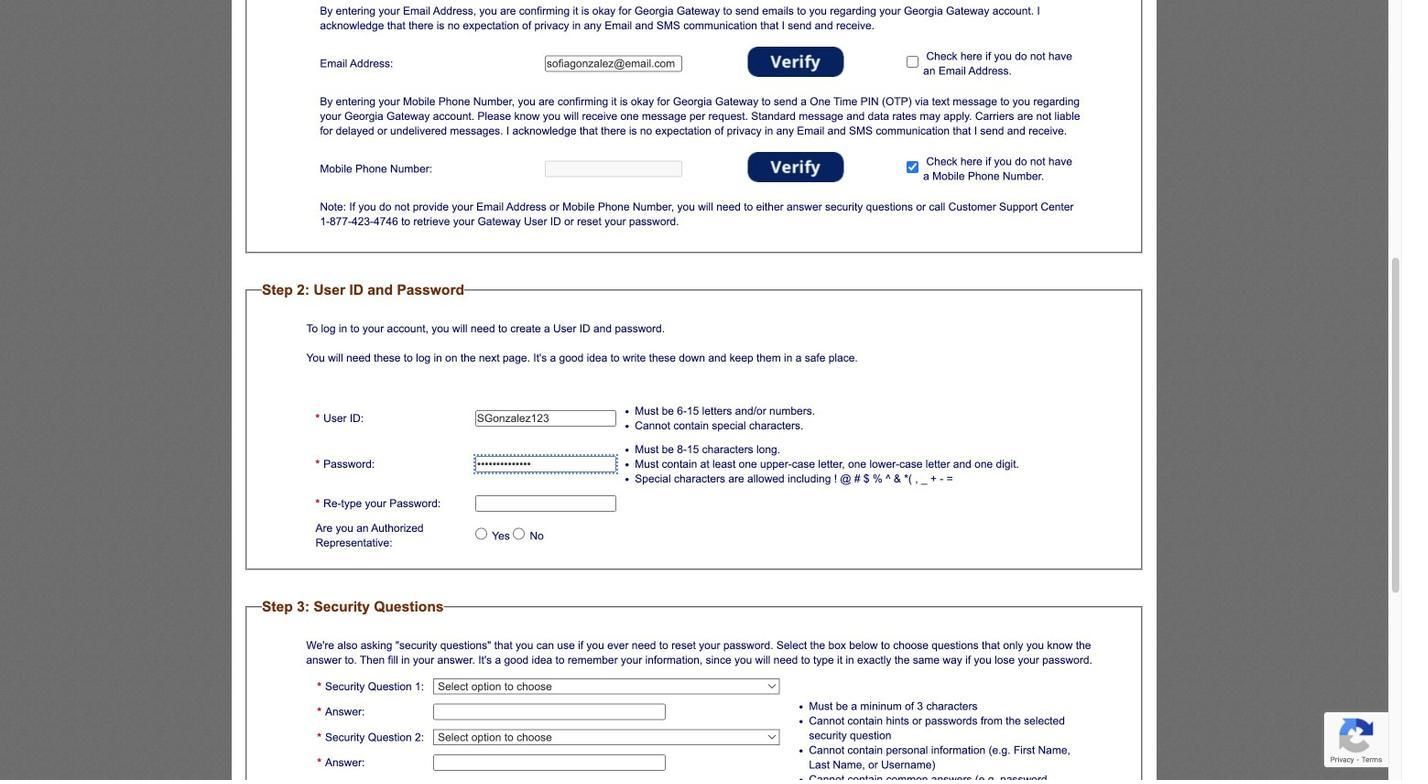 Task type: vqa. For each thing, say whether or not it's contained in the screenshot.
radio
yes



Task type: describe. For each thing, give the bounding box(es) containing it.
Re-type your Password password field
[[475, 496, 617, 512]]



Task type: locate. For each thing, give the bounding box(es) containing it.
None radio
[[475, 528, 487, 540]]

None password field
[[475, 456, 617, 473], [433, 704, 666, 721], [433, 755, 666, 772], [475, 456, 617, 473], [433, 704, 666, 721], [433, 755, 666, 772]]

None text field
[[475, 411, 617, 427]]

None image field
[[748, 47, 844, 77], [748, 152, 844, 182], [748, 47, 844, 77], [748, 152, 844, 182]]

Mobile Phone Number text field
[[545, 161, 683, 177]]

None radio
[[513, 528, 525, 540]]

Email Address text field
[[545, 55, 683, 72]]

None checkbox
[[907, 56, 919, 68], [907, 161, 919, 173], [907, 56, 919, 68], [907, 161, 919, 173]]



